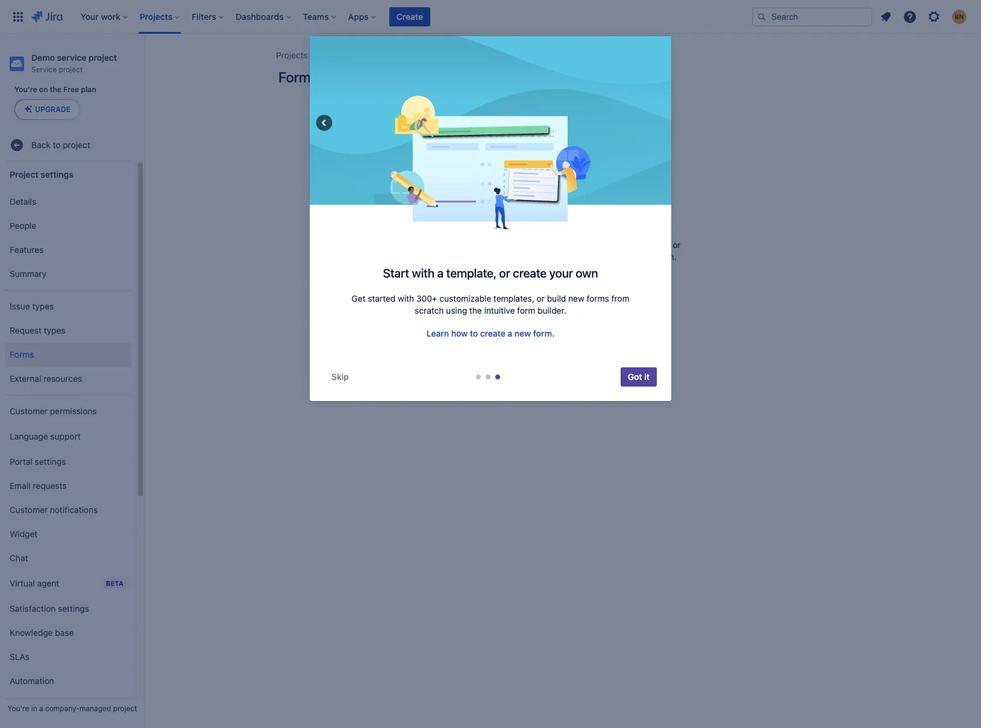 Task type: describe. For each thing, give the bounding box(es) containing it.
upgrade button
[[15, 100, 79, 119]]

forms up attach
[[463, 240, 485, 250]]

project right managed
[[113, 704, 137, 713]]

back to project
[[31, 140, 90, 150]]

attach
[[449, 252, 474, 262]]

demo for demo service project service project
[[31, 52, 55, 63]]

customers
[[501, 240, 542, 250]]

portal
[[10, 457, 32, 467]]

or inside add forms for customers to fill out when raising a request, or attach forms to existing issues to gather more information. learn more about forms.
[[673, 240, 681, 250]]

service
[[31, 65, 57, 74]]

create button
[[389, 7, 430, 26]]

forms inside get started with 300+ customizable templates, or build new forms from scratch using the intuitive form builder.
[[587, 293, 609, 304]]

knowledge base
[[10, 628, 74, 638]]

slas
[[10, 652, 29, 662]]

satisfaction
[[10, 604, 56, 614]]

existing
[[511, 252, 541, 262]]

chat link
[[5, 547, 131, 571]]

summary link
[[5, 262, 131, 286]]

primary element
[[7, 0, 752, 33]]

will
[[562, 219, 579, 233]]

customer for customer permissions
[[10, 406, 48, 416]]

summary
[[10, 269, 46, 279]]

a inside button
[[508, 328, 512, 339]]

learn how to create a new form. button
[[419, 324, 562, 343]]

agent
[[37, 578, 59, 589]]

project for demo service project service project
[[88, 52, 117, 63]]

0 vertical spatial project settings
[[420, 50, 481, 60]]

project for back to project
[[63, 140, 90, 150]]

virtual agent
[[10, 578, 59, 589]]

templates,
[[493, 293, 534, 304]]

here
[[629, 219, 653, 233]]

people
[[10, 220, 36, 231]]

learn inside add forms for customers to fill out when raising a request, or attach forms to existing issues to gather more information. learn more about forms.
[[514, 264, 536, 274]]

out
[[565, 240, 578, 250]]

show
[[582, 219, 610, 233]]

automation link
[[5, 670, 131, 694]]

using
[[446, 306, 467, 316]]

features
[[10, 245, 44, 255]]

requests
[[33, 481, 67, 491]]

1 vertical spatial forms
[[10, 349, 34, 360]]

create inside learn how to create a new form. button
[[480, 328, 505, 339]]

skip
[[331, 372, 349, 382]]

create
[[396, 11, 423, 21]]

external resources
[[10, 373, 82, 384]]

add forms for customers to fill out when raising a request, or attach forms to existing issues to gather more information. learn more about forms.
[[445, 240, 681, 274]]

forms down for
[[476, 252, 499, 262]]

details link
[[5, 190, 131, 214]]

got
[[628, 372, 642, 382]]

when
[[580, 240, 601, 250]]

start
[[383, 266, 409, 280]]

request,
[[638, 240, 670, 250]]

scratch
[[415, 306, 444, 316]]

beta
[[106, 580, 124, 588]]

email requests
[[10, 481, 67, 491]]

issues
[[543, 252, 568, 262]]

demo for demo service project
[[322, 50, 345, 60]]

with inside get started with 300+ customizable templates, or build new forms from scratch using the intuitive form builder.
[[398, 293, 414, 304]]

1 horizontal spatial project
[[420, 50, 447, 60]]

issue types link
[[5, 295, 131, 319]]

people link
[[5, 214, 131, 238]]

features link
[[5, 238, 131, 262]]

builder.
[[538, 306, 566, 316]]

0 vertical spatial with
[[412, 266, 435, 280]]

get started with 300+ customizable templates, or build new forms from scratch using the intuitive form builder.
[[352, 293, 629, 316]]

your inside dialog
[[549, 266, 573, 280]]

virtual
[[10, 578, 35, 589]]

a right the "in"
[[39, 704, 43, 713]]

external resources link
[[5, 367, 131, 391]]

new inside get started with 300+ customizable templates, or build new forms from scratch using the intuitive form builder.
[[568, 293, 584, 304]]

you're for you're on the free plan
[[14, 85, 37, 94]]

skip button
[[324, 368, 356, 387]]

language support link
[[5, 424, 131, 450]]

gather
[[580, 252, 605, 262]]

0 vertical spatial your
[[502, 219, 526, 233]]

a up 300+
[[437, 266, 444, 280]]

form
[[517, 306, 535, 316]]

or inside get started with 300+ customizable templates, or build new forms from scratch using the intuitive form builder.
[[537, 293, 545, 304]]

to down the customers in the right top of the page
[[501, 252, 509, 262]]

customer notifications
[[10, 505, 98, 515]]

started
[[368, 293, 396, 304]]

about
[[561, 264, 584, 274]]

to inside back to project link
[[53, 140, 61, 150]]

group containing customer permissions
[[5, 395, 131, 721]]

base
[[55, 628, 74, 638]]

new inside button
[[515, 328, 531, 339]]

automation
[[10, 676, 54, 686]]

1 horizontal spatial create
[[513, 266, 547, 280]]

Search field
[[752, 7, 873, 26]]

group containing details
[[5, 186, 131, 290]]

free
[[63, 85, 79, 94]]

project settings link
[[420, 48, 481, 63]]

details
[[10, 196, 36, 207]]

of
[[488, 219, 499, 233]]



Task type: locate. For each thing, give the bounding box(es) containing it.
with up 300+
[[412, 266, 435, 280]]

email requests link
[[5, 474, 131, 498]]

start with a template, or create your own dialog
[[310, 36, 671, 401]]

it
[[644, 372, 650, 382]]

or up templates,
[[499, 266, 510, 280]]

project for demo service project
[[378, 50, 405, 60]]

project down the create button on the left top of page
[[420, 50, 447, 60]]

raising
[[603, 240, 629, 250]]

language
[[10, 431, 48, 442]]

more down issues
[[538, 264, 559, 274]]

project down primary element
[[378, 50, 405, 60]]

settings for portal settings link
[[35, 457, 66, 467]]

project up free
[[59, 65, 83, 74]]

2 vertical spatial or
[[537, 293, 545, 304]]

1 vertical spatial more
[[538, 264, 559, 274]]

demo up service
[[31, 52, 55, 63]]

issue types
[[10, 301, 54, 311]]

a right 'raising'
[[632, 240, 636, 250]]

up
[[613, 219, 627, 233]]

types right issue
[[32, 301, 54, 311]]

resources
[[43, 373, 82, 384]]

widget link
[[5, 523, 131, 547]]

0 vertical spatial or
[[673, 240, 681, 250]]

all
[[472, 219, 486, 233]]

settings down create banner
[[449, 50, 481, 60]]

1 horizontal spatial new
[[568, 293, 584, 304]]

or left build
[[537, 293, 545, 304]]

1 vertical spatial types
[[44, 325, 65, 335]]

1 horizontal spatial or
[[537, 293, 545, 304]]

all of your forms will show up here
[[472, 219, 653, 233]]

0 vertical spatial create
[[513, 266, 547, 280]]

forms up external
[[10, 349, 34, 360]]

got it button
[[621, 368, 657, 387]]

customer up widget
[[10, 505, 48, 515]]

create banner
[[0, 0, 981, 34]]

customer permissions link
[[5, 400, 131, 424]]

external
[[10, 373, 41, 384]]

1 horizontal spatial service
[[347, 50, 376, 60]]

types inside "link"
[[44, 325, 65, 335]]

demo right projects
[[322, 50, 345, 60]]

1 horizontal spatial more
[[608, 252, 628, 262]]

1 horizontal spatial your
[[549, 266, 573, 280]]

own
[[576, 266, 598, 280]]

you're left the "in"
[[8, 704, 29, 713]]

demo service project
[[322, 50, 405, 60]]

types for request types
[[44, 325, 65, 335]]

demo
[[322, 50, 345, 60], [31, 52, 55, 63]]

the down customizable
[[469, 306, 482, 316]]

issue
[[10, 301, 30, 311]]

a inside add forms for customers to fill out when raising a request, or attach forms to existing issues to gather more information. learn more about forms.
[[632, 240, 636, 250]]

0 horizontal spatial create
[[480, 328, 505, 339]]

forms down 'projects' link
[[278, 69, 318, 86]]

learn down existing
[[514, 264, 536, 274]]

jira image
[[31, 9, 63, 24], [31, 9, 63, 24]]

knowledge base link
[[5, 621, 131, 645]]

settings
[[449, 50, 481, 60], [41, 169, 73, 179], [35, 457, 66, 467], [58, 604, 89, 614]]

customer for customer notifications
[[10, 505, 48, 515]]

1 horizontal spatial the
[[469, 306, 482, 316]]

the inside get started with 300+ customizable templates, or build new forms from scratch using the intuitive form builder.
[[469, 306, 482, 316]]

1 horizontal spatial demo
[[322, 50, 345, 60]]

0 horizontal spatial learn
[[427, 328, 449, 339]]

project up plan
[[88, 52, 117, 63]]

learn left how
[[427, 328, 449, 339]]

request types
[[10, 325, 65, 335]]

1 horizontal spatial learn
[[514, 264, 536, 274]]

back
[[31, 140, 50, 150]]

learn how to create a new form.
[[427, 328, 554, 339]]

service for demo service project
[[347, 50, 376, 60]]

you're in a company-managed project
[[8, 704, 137, 713]]

company-
[[45, 704, 80, 713]]

1 group from the top
[[5, 186, 131, 290]]

1 vertical spatial customer
[[10, 505, 48, 515]]

the right on
[[50, 85, 61, 94]]

permissions
[[50, 406, 97, 416]]

projects link
[[276, 48, 308, 63]]

for
[[488, 240, 498, 250]]

got it
[[628, 372, 650, 382]]

1 customer from the top
[[10, 406, 48, 416]]

0 horizontal spatial the
[[50, 85, 61, 94]]

demo inside the demo service project service project
[[31, 52, 55, 63]]

0 vertical spatial the
[[50, 85, 61, 94]]

0 vertical spatial more
[[608, 252, 628, 262]]

fill
[[554, 240, 563, 250]]

settings down back to project
[[41, 169, 73, 179]]

widget
[[10, 529, 38, 539]]

3 group from the top
[[5, 395, 131, 721]]

chat
[[10, 553, 28, 563]]

create down intuitive
[[480, 328, 505, 339]]

2 customer from the top
[[10, 505, 48, 515]]

1 vertical spatial project settings
[[10, 169, 73, 179]]

project
[[420, 50, 447, 60], [10, 169, 38, 179]]

0 horizontal spatial project settings
[[10, 169, 73, 179]]

or
[[673, 240, 681, 250], [499, 266, 510, 280], [537, 293, 545, 304]]

0 horizontal spatial service
[[57, 52, 86, 63]]

build
[[547, 293, 566, 304]]

request types link
[[5, 319, 131, 343]]

0 vertical spatial you're
[[14, 85, 37, 94]]

projects
[[276, 50, 308, 60]]

settings up "requests"
[[35, 457, 66, 467]]

settings up knowledge base link
[[58, 604, 89, 614]]

satisfaction settings
[[10, 604, 89, 614]]

0 vertical spatial customer
[[10, 406, 48, 416]]

you're left on
[[14, 85, 37, 94]]

2 horizontal spatial or
[[673, 240, 681, 250]]

1 horizontal spatial project settings
[[420, 50, 481, 60]]

add
[[445, 240, 461, 250]]

you're on the free plan
[[14, 85, 96, 94]]

1 vertical spatial project
[[10, 169, 38, 179]]

0 horizontal spatial demo
[[31, 52, 55, 63]]

your right of
[[502, 219, 526, 233]]

0 horizontal spatial more
[[538, 264, 559, 274]]

project settings down back on the top of page
[[10, 169, 73, 179]]

you're
[[14, 85, 37, 94], [8, 704, 29, 713]]

project settings down create banner
[[420, 50, 481, 60]]

1 horizontal spatial forms
[[278, 69, 318, 86]]

information.
[[630, 252, 676, 262]]

request
[[10, 325, 42, 335]]

upgrade
[[35, 105, 70, 114]]

1 vertical spatial or
[[499, 266, 510, 280]]

types for issue types
[[32, 301, 54, 311]]

0 horizontal spatial or
[[499, 266, 510, 280]]

0 vertical spatial new
[[568, 293, 584, 304]]

0 horizontal spatial project
[[10, 169, 38, 179]]

settings for 'project settings' link
[[449, 50, 481, 60]]

customer notifications link
[[5, 498, 131, 523]]

1 vertical spatial your
[[549, 266, 573, 280]]

0 vertical spatial forms
[[278, 69, 318, 86]]

forms up fill
[[528, 219, 559, 233]]

knowledge
[[10, 628, 53, 638]]

support
[[50, 431, 81, 442]]

plan
[[81, 85, 96, 94]]

forms.
[[586, 264, 612, 274]]

1 vertical spatial with
[[398, 293, 414, 304]]

service inside the demo service project service project
[[57, 52, 86, 63]]

learn more about forms. button
[[514, 263, 612, 275]]

create down existing
[[513, 266, 547, 280]]

to inside learn how to create a new form. button
[[470, 328, 478, 339]]

0 horizontal spatial forms
[[10, 349, 34, 360]]

types down issue types link
[[44, 325, 65, 335]]

customer permissions
[[10, 406, 97, 416]]

project up 'details'
[[10, 169, 38, 179]]

1 vertical spatial create
[[480, 328, 505, 339]]

0 horizontal spatial new
[[515, 328, 531, 339]]

a down intuitive
[[508, 328, 512, 339]]

to left fill
[[544, 240, 552, 250]]

your down issues
[[549, 266, 573, 280]]

start with a template, or create your own
[[383, 266, 598, 280]]

portal settings link
[[5, 450, 131, 474]]

0 vertical spatial types
[[32, 301, 54, 311]]

0 vertical spatial project
[[420, 50, 447, 60]]

the
[[50, 85, 61, 94], [469, 306, 482, 316]]

1 vertical spatial new
[[515, 328, 531, 339]]

service up free
[[57, 52, 86, 63]]

customer up language
[[10, 406, 48, 416]]

customizable
[[440, 293, 491, 304]]

satisfaction settings link
[[5, 597, 131, 621]]

search image
[[757, 12, 767, 21]]

email
[[10, 481, 30, 491]]

a
[[632, 240, 636, 250], [437, 266, 444, 280], [508, 328, 512, 339], [39, 704, 43, 713]]

new right build
[[568, 293, 584, 304]]

1 vertical spatial learn
[[427, 328, 449, 339]]

customer
[[10, 406, 48, 416], [10, 505, 48, 515]]

you're for you're in a company-managed project
[[8, 704, 29, 713]]

learn
[[514, 264, 536, 274], [427, 328, 449, 339]]

language support
[[10, 431, 81, 442]]

forms left from
[[587, 293, 609, 304]]

back to project link
[[5, 133, 140, 157]]

get
[[352, 293, 365, 304]]

or right request, on the top of page
[[673, 240, 681, 250]]

to right how
[[470, 328, 478, 339]]

2 group from the top
[[5, 290, 131, 395]]

project
[[378, 50, 405, 60], [88, 52, 117, 63], [59, 65, 83, 74], [63, 140, 90, 150], [113, 704, 137, 713]]

previous image
[[315, 113, 334, 133]]

group containing issue types
[[5, 290, 131, 395]]

new left form.
[[515, 328, 531, 339]]

0 vertical spatial learn
[[514, 264, 536, 274]]

learn inside button
[[427, 328, 449, 339]]

to up about
[[570, 252, 578, 262]]

1 vertical spatial you're
[[8, 704, 29, 713]]

forms link
[[5, 343, 131, 367]]

group
[[5, 186, 131, 290], [5, 290, 131, 395], [5, 395, 131, 721]]

more down 'raising'
[[608, 252, 628, 262]]

how
[[451, 328, 468, 339]]

project right back on the top of page
[[63, 140, 90, 150]]

0 horizontal spatial your
[[502, 219, 526, 233]]

intuitive
[[484, 306, 515, 316]]

with left 300+
[[398, 293, 414, 304]]

project settings
[[420, 50, 481, 60], [10, 169, 73, 179]]

settings for satisfaction settings link
[[58, 604, 89, 614]]

service for demo service project service project
[[57, 52, 86, 63]]

on
[[39, 85, 48, 94]]

to right back on the top of page
[[53, 140, 61, 150]]

form.
[[533, 328, 554, 339]]

1 vertical spatial the
[[469, 306, 482, 316]]

service down primary element
[[347, 50, 376, 60]]



Task type: vqa. For each thing, say whether or not it's contained in the screenshot.
Create Project
no



